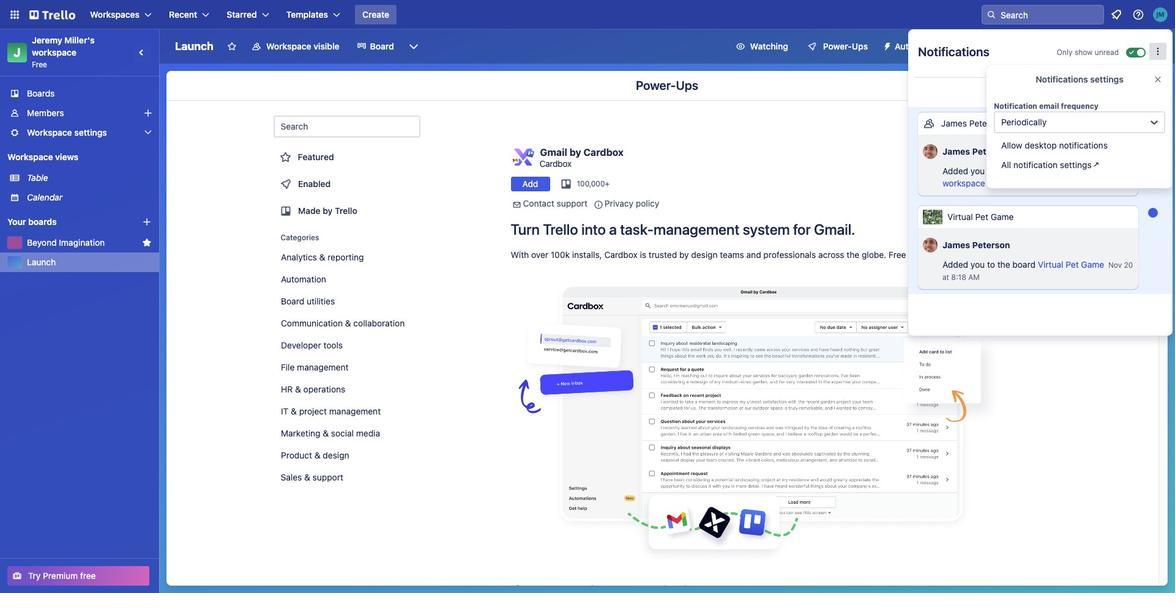 Task type: vqa. For each thing, say whether or not it's contained in the screenshot.
"Enter list title…" text field
no



Task type: describe. For each thing, give the bounding box(es) containing it.
with
[[511, 250, 529, 260]]

allow
[[1002, 140, 1023, 151]]

add board image
[[142, 217, 152, 227]]

recent button
[[162, 5, 217, 24]]

& for sales
[[304, 473, 310, 483]]

1 vertical spatial launch
[[27, 257, 56, 268]]

launch link
[[27, 257, 152, 269]]

8:18
[[952, 273, 967, 282]]

privacy policy
[[605, 198, 660, 209]]

it & project management link
[[273, 402, 420, 422]]

notifications settings
[[1036, 74, 1124, 84]]

all notification settings link
[[994, 156, 1165, 175]]

into
[[582, 221, 606, 238]]

notifications for notifications settings
[[1036, 74, 1088, 84]]

installs,
[[572, 250, 602, 260]]

automation button
[[878, 37, 949, 56]]

1 horizontal spatial pet
[[1066, 260, 1079, 270]]

try premium free
[[28, 571, 96, 582]]

admin
[[1011, 178, 1035, 189]]

miller's
[[65, 35, 95, 45]]

as inside button
[[1138, 86, 1146, 96]]

back to home image
[[29, 5, 75, 24]]

Search field
[[997, 6, 1104, 24]]

added you to the board virtual pet game
[[943, 260, 1105, 270]]

watching
[[750, 41, 789, 51]]

starred icon image
[[142, 238, 152, 248]]

0 vertical spatial james peterson's workspace
[[942, 118, 1057, 129]]

board utilities link
[[273, 292, 420, 312]]

1 vertical spatial free
[[889, 250, 906, 260]]

you for workspace
[[971, 166, 985, 176]]

1 vertical spatial support
[[313, 473, 343, 483]]

notification email frequency
[[994, 102, 1099, 111]]

james peterson's workspace link
[[943, 166, 1129, 189]]

1 vertical spatial cardbox
[[540, 158, 572, 169]]

free inside jeremy miller's workspace free
[[32, 60, 47, 69]]

periodically
[[1002, 117, 1047, 127]]

power- inside button
[[823, 41, 852, 51]]

policy
[[636, 198, 660, 209]]

only
[[1057, 48, 1073, 57]]

james peterson (jamespeterson93) image for added you to the workspace
[[923, 143, 938, 161]]

j
[[14, 45, 21, 59]]

teams
[[720, 250, 744, 260]]

use!
[[958, 250, 975, 260]]

workspaces
[[90, 9, 140, 20]]

enabled
[[298, 179, 330, 189]]

board for board utilities
[[281, 296, 304, 307]]

at inside as an admin yesterday at 11:07 am
[[1075, 179, 1082, 189]]

contact support
[[523, 198, 588, 209]]

ups inside button
[[852, 41, 868, 51]]

0 vertical spatial cardbox
[[584, 147, 624, 158]]

members
[[27, 108, 64, 118]]

workspace inside jeremy miller's workspace free
[[32, 47, 77, 58]]

james inside 'link'
[[1059, 166, 1085, 176]]

gmail by cardbox cardbox
[[540, 147, 624, 169]]

100,000
[[577, 179, 605, 189]]

yesterday
[[1039, 179, 1073, 189]]

11:07
[[1084, 179, 1102, 189]]

1 vertical spatial ups
[[676, 78, 699, 92]]

contact support link
[[523, 198, 588, 209]]

templates button
[[279, 5, 348, 24]]

j link
[[7, 43, 27, 62]]

create button
[[355, 5, 397, 24]]

analytics
[[281, 252, 317, 263]]

1 vertical spatial as
[[988, 178, 997, 189]]

star or unstar board image
[[227, 42, 237, 51]]

hr & operations
[[281, 384, 345, 395]]

1 vertical spatial virtual
[[1038, 260, 1064, 270]]

close popover image
[[1153, 75, 1163, 84]]

0 vertical spatial jeremy miller (jeremymiller198) image
[[1153, 7, 1168, 22]]

frequency
[[1061, 102, 1099, 111]]

workspace settings
[[27, 127, 107, 138]]

james peterson for pet
[[943, 240, 1011, 250]]

notifications for notifications
[[918, 45, 990, 59]]

launch inside "board name" text box
[[175, 40, 214, 53]]

the left globe.
[[847, 250, 860, 260]]

workspace inside the james peterson's workspace
[[943, 178, 985, 189]]

0 vertical spatial pet
[[976, 212, 989, 222]]

product
[[281, 451, 312, 461]]

board
[[1013, 260, 1036, 270]]

try premium free button
[[7, 567, 149, 587]]

1 vertical spatial management
[[297, 362, 348, 373]]

1 vertical spatial power-
[[636, 78, 676, 92]]

calendar
[[27, 192, 62, 203]]

0 vertical spatial management
[[654, 221, 740, 238]]

& for hr
[[295, 384, 301, 395]]

file management
[[281, 362, 348, 373]]

to for board
[[988, 260, 995, 270]]

customize views image
[[408, 40, 420, 53]]

personal
[[922, 250, 956, 260]]

2 horizontal spatial workspace
[[1014, 118, 1057, 129]]

made by trello link
[[273, 199, 420, 223]]

jeremy
[[32, 35, 62, 45]]

system
[[743, 221, 790, 238]]

table link
[[27, 172, 152, 184]]

2 vertical spatial settings
[[1060, 160, 1092, 170]]

added for added you to the workspace
[[943, 166, 969, 176]]

1 vertical spatial for
[[909, 250, 920, 260]]

power-ups button
[[799, 37, 876, 56]]

boards link
[[0, 84, 159, 103]]

turn
[[511, 221, 540, 238]]

mark
[[1109, 86, 1126, 96]]

watching button
[[728, 37, 796, 56]]

am inside nov 20 at 8:18 am
[[969, 273, 980, 282]]

1 vertical spatial jeremy miller (jeremymiller198) image
[[1078, 38, 1095, 55]]

jeremy miller's workspace link
[[32, 35, 97, 58]]

the for added you to the workspace
[[998, 166, 1011, 176]]

automation inside button
[[895, 41, 942, 51]]

your boards with 2 items element
[[7, 215, 124, 230]]

100,000 +
[[577, 179, 610, 189]]

sales & support link
[[273, 468, 420, 488]]

media
[[356, 429, 380, 439]]

& for it
[[291, 407, 297, 417]]

project
[[299, 407, 327, 417]]

beyond
[[27, 238, 57, 248]]

show
[[1075, 48, 1093, 57]]

settings for workspace settings
[[74, 127, 107, 138]]

board link
[[349, 37, 402, 56]]

& for communication
[[345, 318, 351, 329]]

Search text field
[[273, 116, 420, 138]]

an
[[999, 178, 1009, 189]]

virtual pet game link
[[1038, 260, 1105, 270]]

developer tools link
[[273, 336, 420, 356]]

1 vertical spatial design
[[323, 451, 349, 461]]

Board name text field
[[169, 37, 220, 56]]

1 vertical spatial game
[[1082, 260, 1105, 270]]

developer
[[281, 340, 321, 351]]

visible
[[314, 41, 340, 51]]



Task type: locate. For each thing, give the bounding box(es) containing it.
to left all
[[988, 166, 995, 176]]

management down hr & operations link
[[329, 407, 381, 417]]

sm image down add button
[[511, 199, 523, 211]]

am inside as an admin yesterday at 11:07 am
[[1104, 179, 1115, 189]]

& right product
[[314, 451, 320, 461]]

& right analytics
[[319, 252, 325, 263]]

workspace up virtual pet game
[[943, 178, 985, 189]]

automation link
[[273, 270, 420, 290]]

james peterson for peterson's
[[943, 146, 1011, 157]]

1 horizontal spatial game
[[1082, 260, 1105, 270]]

all for mark
[[1128, 86, 1136, 96]]

1 horizontal spatial virtual
[[1038, 260, 1064, 270]]

0 horizontal spatial at
[[943, 273, 950, 282]]

all notification settings
[[1002, 160, 1092, 170]]

premium
[[43, 571, 78, 582]]

0 vertical spatial james peterson (jamespeterson93) image
[[923, 143, 938, 161]]

board inside board utilities link
[[281, 296, 304, 307]]

james peterson up added you to the workspace
[[943, 146, 1011, 157]]

0 horizontal spatial power-
[[636, 78, 676, 92]]

1 horizontal spatial automation
[[895, 41, 942, 51]]

trello
[[335, 206, 357, 216], [543, 221, 578, 238]]

1 horizontal spatial ups
[[852, 41, 868, 51]]

1 horizontal spatial am
[[1104, 179, 1115, 189]]

2 added from the top
[[943, 260, 969, 270]]

0 horizontal spatial am
[[969, 273, 980, 282]]

1 to from the top
[[988, 166, 995, 176]]

1 vertical spatial pet
[[1066, 260, 1079, 270]]

settings down allow desktop notifications button
[[1060, 160, 1092, 170]]

1 james peterson from the top
[[943, 146, 1011, 157]]

2 peterson from the top
[[973, 240, 1011, 250]]

james peterson (jamespeterson93) image for added you to the board
[[923, 236, 938, 255]]

0 horizontal spatial free
[[32, 60, 47, 69]]

marketing
[[281, 429, 320, 439]]

design left teams
[[691, 250, 718, 260]]

added up the 8:18
[[943, 260, 969, 270]]

sales
[[281, 473, 302, 483]]

workspace inside dropdown button
[[27, 127, 72, 138]]

am right the 8:18
[[969, 273, 980, 282]]

workspace visible button
[[244, 37, 347, 56]]

game down 'an'
[[991, 212, 1014, 222]]

1 horizontal spatial design
[[691, 250, 718, 260]]

all inside button
[[1128, 86, 1136, 96]]

it & project management
[[281, 407, 381, 417]]

0 horizontal spatial game
[[991, 212, 1014, 222]]

all right mark
[[1128, 86, 1136, 96]]

1 vertical spatial james peterson's workspace
[[943, 166, 1129, 189]]

search image
[[987, 10, 997, 20]]

with over 100k installs, cardbox is trusted by design teams and professionals across the globe. free for personal use!
[[511, 250, 975, 260]]

jeremy miller (jeremymiller198) image left the unread
[[1078, 38, 1095, 55]]

desktop
[[1025, 140, 1057, 151]]

1 horizontal spatial support
[[557, 198, 588, 209]]

analytics & reporting link
[[273, 248, 420, 268]]

clear all button
[[1026, 37, 1069, 56]]

read
[[1148, 86, 1163, 96]]

beyond imagination
[[27, 238, 105, 248]]

0 vertical spatial board
[[370, 41, 394, 51]]

peterson down virtual pet game
[[973, 240, 1011, 250]]

added you to the workspace
[[943, 166, 1059, 176]]

at left 11:07
[[1075, 179, 1082, 189]]

primary element
[[0, 0, 1176, 29]]

1 vertical spatial power-ups
[[636, 78, 699, 92]]

0 horizontal spatial pet
[[976, 212, 989, 222]]

0 horizontal spatial design
[[323, 451, 349, 461]]

to right use!
[[988, 260, 995, 270]]

0 vertical spatial workspace
[[32, 47, 77, 58]]

0 vertical spatial you
[[971, 166, 985, 176]]

trello up 100k
[[543, 221, 578, 238]]

workspace
[[266, 41, 311, 51], [27, 127, 72, 138], [7, 152, 53, 162], [1013, 166, 1057, 176]]

the for added you to the board virtual pet game
[[998, 260, 1011, 270]]

trello down enabled link
[[335, 206, 357, 216]]

1 vertical spatial notifications
[[1036, 74, 1088, 84]]

you right personal
[[971, 260, 985, 270]]

& right sales
[[304, 473, 310, 483]]

you left all
[[971, 166, 985, 176]]

by right made
[[323, 206, 332, 216]]

1 vertical spatial you
[[971, 260, 985, 270]]

1 horizontal spatial trello
[[543, 221, 578, 238]]

1 horizontal spatial all
[[1128, 86, 1136, 96]]

peterson for pet
[[973, 240, 1011, 250]]

0 vertical spatial power-ups
[[823, 41, 868, 51]]

peterson up all
[[973, 146, 1011, 157]]

0 notifications image
[[1109, 7, 1124, 22]]

pet left nov
[[1066, 260, 1079, 270]]

settings inside dropdown button
[[74, 127, 107, 138]]

1 vertical spatial am
[[969, 273, 980, 282]]

& right it
[[291, 407, 297, 417]]

analytics & reporting
[[281, 252, 364, 263]]

at left the 8:18
[[943, 273, 950, 282]]

1 horizontal spatial board
[[370, 41, 394, 51]]

gmail
[[540, 147, 567, 158]]

1 vertical spatial peterson
[[973, 240, 1011, 250]]

clear all
[[1031, 41, 1064, 51]]

1 you from the top
[[971, 166, 985, 176]]

2 you from the top
[[971, 260, 985, 270]]

featured link
[[273, 145, 420, 170]]

is
[[640, 250, 647, 260]]

0 horizontal spatial jeremy miller (jeremymiller198) image
[[1078, 38, 1095, 55]]

management up trusted
[[654, 221, 740, 238]]

product & design
[[281, 451, 349, 461]]

0 horizontal spatial board
[[281, 296, 304, 307]]

for up professionals
[[793, 221, 811, 238]]

mark all as read button
[[1109, 85, 1163, 97]]

1 added from the top
[[943, 166, 969, 176]]

& left social in the left of the page
[[322, 429, 329, 439]]

sm image inside automation button
[[878, 37, 895, 54]]

by for made
[[323, 206, 332, 216]]

the up 'an'
[[998, 166, 1011, 176]]

1 horizontal spatial workspace
[[943, 178, 985, 189]]

jeremy miller (jeremymiller198) image right "open information menu" image
[[1153, 7, 1168, 22]]

cardbox up +
[[584, 147, 624, 158]]

workspace inside 'button'
[[266, 41, 311, 51]]

1 vertical spatial trello
[[543, 221, 578, 238]]

0 vertical spatial trello
[[335, 206, 357, 216]]

0 vertical spatial all
[[1055, 41, 1064, 51]]

recent
[[169, 9, 197, 20]]

& for marketing
[[322, 429, 329, 439]]

0 vertical spatial at
[[1075, 179, 1082, 189]]

virtual pet game
[[948, 212, 1014, 222]]

open information menu image
[[1133, 9, 1145, 21]]

notification
[[1014, 160, 1058, 170]]

starred
[[227, 9, 257, 20]]

peterson's inside the james peterson's workspace
[[1087, 166, 1129, 176]]

2 vertical spatial management
[[329, 407, 381, 417]]

power-ups inside button
[[823, 41, 868, 51]]

cardbox left the is
[[605, 250, 638, 260]]

workspace for workspace visible
[[266, 41, 311, 51]]

jeremy miller's workspace free
[[32, 35, 97, 69]]

1 horizontal spatial by
[[570, 147, 581, 158]]

workspace visible
[[266, 41, 340, 51]]

settings for notifications settings
[[1091, 74, 1124, 84]]

reporting
[[327, 252, 364, 263]]

clear
[[1031, 41, 1052, 51]]

1 horizontal spatial power-
[[823, 41, 852, 51]]

workspace views
[[7, 152, 78, 162]]

file management link
[[273, 358, 420, 378]]

workspace for workspace views
[[7, 152, 53, 162]]

game
[[991, 212, 1014, 222], [1082, 260, 1105, 270]]

0 horizontal spatial by
[[323, 206, 332, 216]]

workspace down jeremy on the top left of the page
[[32, 47, 77, 58]]

added for added you to the board virtual pet game
[[943, 260, 969, 270]]

0 vertical spatial added
[[943, 166, 969, 176]]

0 horizontal spatial as
[[988, 178, 997, 189]]

allow desktop notifications button
[[994, 136, 1166, 156]]

all right clear
[[1055, 41, 1064, 51]]

1 peterson from the top
[[973, 146, 1011, 157]]

1 horizontal spatial peterson's
[[1087, 166, 1129, 176]]

board left 'customize views' icon
[[370, 41, 394, 51]]

imagination
[[59, 238, 105, 248]]

ups
[[852, 41, 868, 51], [676, 78, 699, 92]]

0 horizontal spatial automation
[[281, 274, 326, 285]]

0 horizontal spatial for
[[793, 221, 811, 238]]

0 vertical spatial peterson's
[[970, 118, 1012, 129]]

1 horizontal spatial as
[[1138, 86, 1146, 96]]

boards
[[28, 217, 57, 227]]

communication & collaboration link
[[273, 314, 420, 334]]

virtual right board
[[1038, 260, 1064, 270]]

0 vertical spatial peterson
[[973, 146, 1011, 157]]

free right j link
[[32, 60, 47, 69]]

0 vertical spatial ups
[[852, 41, 868, 51]]

2 vertical spatial cardbox
[[605, 250, 638, 260]]

mark all as read
[[1109, 86, 1163, 96]]

to for workspace
[[988, 166, 995, 176]]

nov 20 at 8:18 am
[[943, 261, 1134, 282]]

a
[[609, 221, 617, 238]]

communication
[[281, 318, 343, 329]]

workspace navigation collapse icon image
[[133, 44, 151, 61]]

gmail.
[[814, 221, 855, 238]]

0 vertical spatial free
[[32, 60, 47, 69]]

at inside nov 20 at 8:18 am
[[943, 273, 950, 282]]

all inside button
[[1055, 41, 1064, 51]]

notifications
[[1059, 140, 1108, 151]]

the left board
[[998, 260, 1011, 270]]

& down board utilities link
[[345, 318, 351, 329]]

1 horizontal spatial for
[[909, 250, 920, 260]]

cardbox down gmail
[[540, 158, 572, 169]]

management up operations
[[297, 362, 348, 373]]

across
[[819, 250, 845, 260]]

0 vertical spatial as
[[1138, 86, 1146, 96]]

1 horizontal spatial jeremy miller (jeremymiller198) image
[[1153, 7, 1168, 22]]

developer tools
[[281, 340, 343, 351]]

virtual up use!
[[948, 212, 973, 222]]

workspace down the templates
[[266, 41, 311, 51]]

table
[[27, 173, 48, 183]]

peterson for peterson's
[[973, 146, 1011, 157]]

2 james peterson from the top
[[943, 240, 1011, 250]]

sm image right 'power-ups' button
[[878, 37, 895, 54]]

jeremy miller (jeremymiller198) image
[[1153, 7, 1168, 22], [1078, 38, 1095, 55]]

0 vertical spatial game
[[991, 212, 1014, 222]]

collaboration
[[353, 318, 405, 329]]

0 horizontal spatial peterson's
[[970, 118, 1012, 129]]

workspace up table
[[7, 152, 53, 162]]

workspace down notification email frequency
[[1014, 118, 1057, 129]]

add
[[523, 179, 538, 189]]

privacy policy link
[[605, 198, 660, 209]]

categories
[[281, 233, 319, 242]]

example of the cardbox interface. image
[[511, 270, 1001, 569]]

0 horizontal spatial support
[[313, 473, 343, 483]]

1 james peterson (jamespeterson93) image from the top
[[923, 143, 938, 161]]

members link
[[0, 103, 159, 123]]

board for board
[[370, 41, 394, 51]]

workspace for workspace settings
[[27, 127, 72, 138]]

& for product
[[314, 451, 320, 461]]

2 james peterson (jamespeterson93) image from the top
[[923, 236, 938, 255]]

1 vertical spatial james peterson
[[943, 240, 1011, 250]]

support down product & design
[[313, 473, 343, 483]]

workspaces button
[[83, 5, 159, 24]]

0 horizontal spatial notifications
[[918, 45, 990, 59]]

100k
[[551, 250, 570, 260]]

workspace up admin
[[1013, 166, 1057, 176]]

0 vertical spatial support
[[557, 198, 588, 209]]

board left the utilities
[[281, 296, 304, 307]]

2 to from the top
[[988, 260, 995, 270]]

management
[[654, 221, 740, 238], [297, 362, 348, 373], [329, 407, 381, 417]]

2 horizontal spatial sm image
[[878, 37, 895, 54]]

0 horizontal spatial all
[[1055, 41, 1064, 51]]

beyond imagination link
[[27, 237, 137, 249]]

0 vertical spatial settings
[[1091, 74, 1124, 84]]

launch down the beyond
[[27, 257, 56, 268]]

starred button
[[219, 5, 277, 24]]

1 vertical spatial james peterson (jamespeterson93) image
[[923, 236, 938, 255]]

board inside board link
[[370, 41, 394, 51]]

you for board
[[971, 260, 985, 270]]

james peterson down virtual pet game
[[943, 240, 1011, 250]]

design down marketing & social media
[[323, 451, 349, 461]]

enabled link
[[273, 172, 420, 197]]

professionals
[[764, 250, 816, 260]]

added left all
[[943, 166, 969, 176]]

0 vertical spatial launch
[[175, 40, 214, 53]]

0 vertical spatial automation
[[895, 41, 942, 51]]

all for clear
[[1055, 41, 1064, 51]]

email
[[1040, 102, 1059, 111]]

as left 'an'
[[988, 178, 997, 189]]

1 vertical spatial at
[[943, 273, 950, 282]]

communication & collaboration
[[281, 318, 405, 329]]

am right 11:07
[[1104, 179, 1115, 189]]

game left nov
[[1082, 260, 1105, 270]]

am
[[1104, 179, 1115, 189], [969, 273, 980, 282]]

notification
[[994, 102, 1038, 111]]

task-
[[620, 221, 654, 238]]

allow desktop notifications
[[1002, 140, 1108, 151]]

by right gmail
[[570, 147, 581, 158]]

views
[[55, 152, 78, 162]]

1 vertical spatial automation
[[281, 274, 326, 285]]

by
[[570, 147, 581, 158], [323, 206, 332, 216], [680, 250, 689, 260]]

0 horizontal spatial virtual
[[948, 212, 973, 222]]

0 horizontal spatial power-ups
[[636, 78, 699, 92]]

show menu image
[[1153, 40, 1165, 53]]

by right trusted
[[680, 250, 689, 260]]

0 horizontal spatial launch
[[27, 257, 56, 268]]

1 vertical spatial to
[[988, 260, 995, 270]]

file
[[281, 362, 294, 373]]

launch down recent dropdown button
[[175, 40, 214, 53]]

+
[[605, 179, 610, 189]]

1 vertical spatial all
[[1128, 86, 1136, 96]]

0 vertical spatial design
[[691, 250, 718, 260]]

product & design link
[[273, 446, 420, 466]]

1 horizontal spatial notifications
[[1036, 74, 1088, 84]]

as left read
[[1138, 86, 1146, 96]]

1 horizontal spatial free
[[889, 250, 906, 260]]

by for gmail
[[570, 147, 581, 158]]

and
[[747, 250, 761, 260]]

free right globe.
[[889, 250, 906, 260]]

trusted
[[649, 250, 677, 260]]

create
[[362, 9, 389, 20]]

james peterson's workspace
[[942, 118, 1057, 129], [943, 166, 1129, 189]]

1 vertical spatial board
[[281, 296, 304, 307]]

1 horizontal spatial sm image
[[593, 199, 605, 211]]

support down 100,000
[[557, 198, 588, 209]]

notifications down search icon
[[918, 45, 990, 59]]

0 vertical spatial notifications
[[918, 45, 990, 59]]

board utilities
[[281, 296, 335, 307]]

workspace down members
[[27, 127, 72, 138]]

workspace settings button
[[0, 123, 159, 143]]

1 vertical spatial by
[[323, 206, 332, 216]]

peterson's up 11:07
[[1087, 166, 1129, 176]]

by inside gmail by cardbox cardbox
[[570, 147, 581, 158]]

0 vertical spatial am
[[1104, 179, 1115, 189]]

try
[[28, 571, 41, 582]]

over
[[531, 250, 549, 260]]

peterson's down notification
[[970, 118, 1012, 129]]

sm image
[[878, 37, 895, 54], [511, 199, 523, 211], [593, 199, 605, 211]]

settings up mark
[[1091, 74, 1124, 84]]

sales & support
[[281, 473, 343, 483]]

pet down added you to the workspace
[[976, 212, 989, 222]]

& for analytics
[[319, 252, 325, 263]]

james peterson (jamespeterson93) image
[[923, 143, 938, 161], [923, 236, 938, 255]]

& right hr
[[295, 384, 301, 395]]

for left personal
[[909, 250, 920, 260]]

settings down members link
[[74, 127, 107, 138]]

0 horizontal spatial sm image
[[511, 199, 523, 211]]

2 horizontal spatial by
[[680, 250, 689, 260]]

sm image down 100,000 +
[[593, 199, 605, 211]]

0 vertical spatial to
[[988, 166, 995, 176]]

0 vertical spatial virtual
[[948, 212, 973, 222]]

notifications down only
[[1036, 74, 1088, 84]]

0 horizontal spatial trello
[[335, 206, 357, 216]]

0 horizontal spatial workspace
[[32, 47, 77, 58]]



